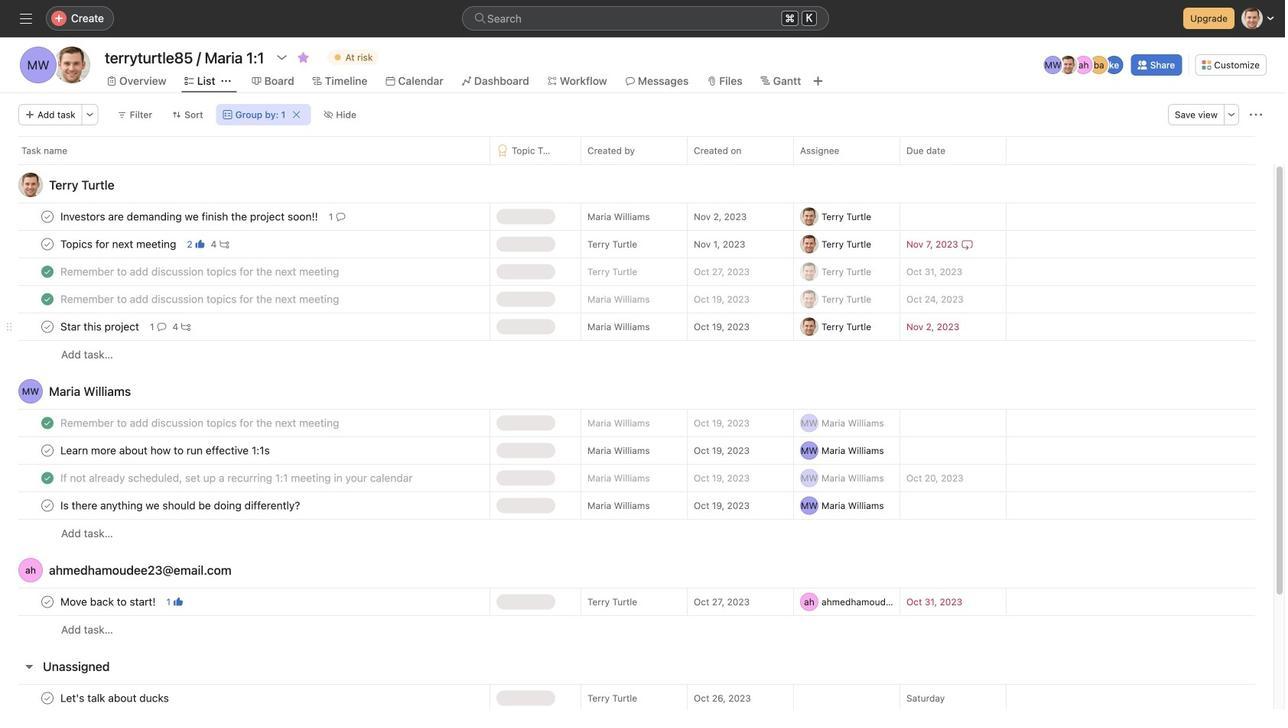 Task type: describe. For each thing, give the bounding box(es) containing it.
collapse task list for this group image
[[23, 661, 35, 673]]

task name text field for is there anything we should be doing differently? cell
[[57, 498, 305, 514]]

mark complete checkbox for task name text field within the move back to start! cell
[[38, 593, 57, 612]]

completed image for task name text box within remember to add discussion topics for the next meeting cell
[[38, 414, 57, 433]]

header ahmedhamoudee23@email.com tree grid
[[0, 588, 1274, 644]]

mark complete checkbox for task name text field inside investors are demanding we finish the project soon!! cell
[[38, 208, 57, 226]]

mark complete checkbox for the let's talk about ducks cell
[[38, 690, 57, 708]]

task name text field for the let's talk about ducks cell
[[57, 691, 173, 707]]

let's talk about ducks cell
[[0, 685, 490, 711]]

mark complete image for task name text field within the let's talk about ducks cell
[[38, 690, 57, 708]]

is there anything we should be doing differently? cell
[[0, 492, 490, 520]]

header terry turtle tree grid
[[0, 203, 1274, 369]]

mark complete image for learn more about how to run effective 1:1s cell at the left bottom of page
[[38, 442, 57, 460]]

4 task name text field from the top
[[57, 292, 344, 307]]

3 task name text field from the top
[[57, 264, 344, 280]]

expand sidebar image
[[20, 12, 32, 24]]

add tab image
[[812, 75, 824, 87]]

investors are demanding we finish the project soon!! cell
[[0, 203, 490, 231]]

star this project cell
[[0, 313, 490, 341]]

task name text field for move back to start! cell
[[57, 595, 160, 610]]

completed checkbox for fourth task name text field from the top of the page
[[38, 290, 57, 309]]

completed checkbox for task name text field in the if not already scheduled, set up a recurring 1:1 meeting in your calendar cell
[[38, 469, 57, 488]]

1 horizontal spatial more actions image
[[1250, 109, 1262, 121]]

2 remember to add discussion topics for the next meeting cell from the top
[[0, 285, 490, 314]]

mark complete image for task name text field within the move back to start! cell
[[38, 593, 57, 612]]

mark complete image for investors are demanding we finish the project soon!! cell
[[38, 208, 57, 226]]

mark complete image for the topics for next meeting cell
[[38, 235, 57, 254]]

mark complete image for star this project cell
[[38, 318, 57, 336]]

Search tasks, projects, and more text field
[[462, 6, 829, 31]]

task name text field for the topics for next meeting cell
[[57, 237, 181, 252]]

4 subtasks image inside star this project cell
[[182, 322, 191, 332]]



Task type: locate. For each thing, give the bounding box(es) containing it.
completed checkbox inside header maria williams tree grid
[[38, 414, 57, 433]]

0 vertical spatial completed checkbox
[[38, 290, 57, 309]]

more options image
[[1227, 110, 1236, 119]]

1 mark complete image from the top
[[38, 208, 57, 226]]

clear image
[[292, 110, 301, 119]]

mark complete image inside star this project cell
[[38, 318, 57, 336]]

more actions image
[[1250, 109, 1262, 121], [85, 110, 95, 119]]

task name text field inside the topics for next meeting cell
[[57, 237, 181, 252]]

Mark complete checkbox
[[38, 318, 57, 336], [38, 442, 57, 460], [38, 690, 57, 708]]

remember to add discussion topics for the next meeting cell down 2 likes. you liked this task image
[[0, 258, 490, 286]]

5 task name text field from the top
[[57, 443, 274, 459]]

2 completed checkbox from the top
[[38, 414, 57, 433]]

5 mark complete image from the top
[[38, 497, 57, 515]]

Mark complete checkbox
[[38, 208, 57, 226], [38, 235, 57, 254], [38, 497, 57, 515], [38, 593, 57, 612]]

show options image
[[276, 51, 288, 64]]

mark complete checkbox inside the topics for next meeting cell
[[38, 235, 57, 254]]

3 mark complete checkbox from the top
[[38, 690, 57, 708]]

0 vertical spatial 1 comment image
[[336, 212, 345, 221]]

0 horizontal spatial 1 comment image
[[157, 322, 166, 332]]

completed image inside header terry turtle tree grid
[[38, 290, 57, 309]]

1 completed checkbox from the top
[[38, 290, 57, 309]]

completed checkbox inside header terry turtle tree grid
[[38, 290, 57, 309]]

remember to add discussion topics for the next meeting cell down the topics for next meeting cell
[[0, 285, 490, 314]]

1 comment image inside investors are demanding we finish the project soon!! cell
[[336, 212, 345, 221]]

3 mark complete image from the top
[[38, 318, 57, 336]]

completed image
[[38, 263, 57, 281], [38, 469, 57, 488]]

0 horizontal spatial more actions image
[[85, 110, 95, 119]]

mark complete checkbox inside investors are demanding we finish the project soon!! cell
[[38, 208, 57, 226]]

mark complete checkbox inside the let's talk about ducks cell
[[38, 690, 57, 708]]

1 horizontal spatial 1 comment image
[[336, 212, 345, 221]]

4 subtasks image inside the topics for next meeting cell
[[220, 240, 229, 249]]

mark complete checkbox inside move back to start! cell
[[38, 593, 57, 612]]

1 vertical spatial mark complete image
[[38, 690, 57, 708]]

move back to start! cell
[[0, 588, 490, 617]]

2 task name text field from the top
[[57, 416, 344, 431]]

0 vertical spatial task name text field
[[57, 319, 144, 335]]

completed checkbox inside remember to add discussion topics for the next meeting cell
[[38, 263, 57, 281]]

completed checkbox inside if not already scheduled, set up a recurring 1:1 meeting in your calendar cell
[[38, 469, 57, 488]]

completed image inside if not already scheduled, set up a recurring 1:1 meeting in your calendar cell
[[38, 469, 57, 488]]

8 task name text field from the top
[[57, 595, 160, 610]]

2 mark complete checkbox from the top
[[38, 442, 57, 460]]

mark complete checkbox for task name text field inside the the topics for next meeting cell
[[38, 235, 57, 254]]

1 vertical spatial completed checkbox
[[38, 414, 57, 433]]

1 vertical spatial mark complete checkbox
[[38, 442, 57, 460]]

2 completed checkbox from the top
[[38, 469, 57, 488]]

mark complete image inside learn more about how to run effective 1:1s cell
[[38, 442, 57, 460]]

1 completed checkbox from the top
[[38, 263, 57, 281]]

task name text field for learn more about how to run effective 1:1s cell at the left bottom of page
[[57, 443, 274, 459]]

mark complete checkbox inside star this project cell
[[38, 318, 57, 336]]

2 completed image from the top
[[38, 469, 57, 488]]

completed image for seventh task name text field from the bottom
[[38, 263, 57, 281]]

task name text field inside the let's talk about ducks cell
[[57, 691, 173, 707]]

1 mark complete checkbox from the top
[[38, 208, 57, 226]]

mark complete image inside the topics for next meeting cell
[[38, 235, 57, 254]]

row
[[0, 136, 1285, 164], [18, 164, 1255, 165], [0, 203, 1274, 231], [0, 230, 1274, 259], [0, 258, 1274, 286], [0, 285, 1274, 314], [0, 313, 1274, 341], [0, 340, 1274, 369], [0, 409, 1274, 438], [0, 437, 1274, 465], [0, 464, 1274, 493], [0, 492, 1274, 520], [0, 519, 1274, 548], [0, 588, 1274, 617], [0, 616, 1274, 644], [0, 685, 1274, 711]]

Completed checkbox
[[38, 290, 57, 309], [38, 414, 57, 433]]

1 task name text field from the top
[[57, 209, 323, 225]]

2 mark complete checkbox from the top
[[38, 235, 57, 254]]

None field
[[462, 6, 829, 31]]

header maria williams tree grid
[[0, 409, 1274, 548]]

if not already scheduled, set up a recurring 1:1 meeting in your calendar cell
[[0, 464, 490, 493]]

4 subtasks image
[[220, 240, 229, 249], [182, 322, 191, 332]]

0 vertical spatial mark complete checkbox
[[38, 318, 57, 336]]

2 vertical spatial mark complete checkbox
[[38, 690, 57, 708]]

1 vertical spatial completed image
[[38, 469, 57, 488]]

mark complete image for is there anything we should be doing differently? cell
[[38, 497, 57, 515]]

9 task name text field from the top
[[57, 691, 173, 707]]

mark complete image inside the let's talk about ducks cell
[[38, 690, 57, 708]]

mark complete checkbox inside is there anything we should be doing differently? cell
[[38, 497, 57, 515]]

mark complete image inside is there anything we should be doing differently? cell
[[38, 497, 57, 515]]

mark complete checkbox for task name text field in is there anything we should be doing differently? cell
[[38, 497, 57, 515]]

completed image for fourth task name text field from the top of the page
[[38, 290, 57, 309]]

task name text field for investors are demanding we finish the project soon!! cell
[[57, 209, 323, 225]]

1 like. you liked this task image
[[174, 598, 183, 607]]

2 mark complete image from the top
[[38, 690, 57, 708]]

4 mark complete image from the top
[[38, 442, 57, 460]]

completed image inside header maria williams tree grid
[[38, 414, 57, 433]]

task name text field inside learn more about how to run effective 1:1s cell
[[57, 443, 274, 459]]

0 horizontal spatial 4 subtasks image
[[182, 322, 191, 332]]

6 task name text field from the top
[[57, 471, 417, 486]]

1 completed image from the top
[[38, 263, 57, 281]]

mark complete image
[[38, 593, 57, 612], [38, 690, 57, 708]]

learn more about how to run effective 1:1s cell
[[0, 437, 490, 465]]

1 task name text field from the top
[[57, 319, 144, 335]]

1 comment image
[[336, 212, 345, 221], [157, 322, 166, 332]]

task name text field inside investors are demanding we finish the project soon!! cell
[[57, 209, 323, 225]]

remember to add discussion topics for the next meeting cell up if not already scheduled, set up a recurring 1:1 meeting in your calendar cell
[[0, 409, 490, 438]]

1 horizontal spatial 4 subtasks image
[[220, 240, 229, 249]]

mark complete checkbox for star this project cell
[[38, 318, 57, 336]]

task name text field for 1st remember to add discussion topics for the next meeting cell from the bottom of the page
[[57, 416, 344, 431]]

0 vertical spatial completed checkbox
[[38, 263, 57, 281]]

1 comment image for investors are demanding we finish the project soon!! cell
[[336, 212, 345, 221]]

1 mark complete checkbox from the top
[[38, 318, 57, 336]]

3 mark complete checkbox from the top
[[38, 497, 57, 515]]

1 completed image from the top
[[38, 290, 57, 309]]

1 remember to add discussion topics for the next meeting cell from the top
[[0, 258, 490, 286]]

1 vertical spatial completed checkbox
[[38, 469, 57, 488]]

1 mark complete image from the top
[[38, 593, 57, 612]]

2 task name text field from the top
[[57, 237, 181, 252]]

topics for next meeting cell
[[0, 230, 490, 259]]

1 comment image inside star this project cell
[[157, 322, 166, 332]]

remember to add discussion topics for the next meeting cell
[[0, 258, 490, 286], [0, 285, 490, 314], [0, 409, 490, 438]]

Completed checkbox
[[38, 263, 57, 281], [38, 469, 57, 488]]

2 mark complete image from the top
[[38, 235, 57, 254]]

0 vertical spatial mark complete image
[[38, 593, 57, 612]]

completed image
[[38, 290, 57, 309], [38, 414, 57, 433]]

task name text field inside move back to start! cell
[[57, 595, 160, 610]]

3 remember to add discussion topics for the next meeting cell from the top
[[0, 409, 490, 438]]

completed checkbox for seventh task name text field from the bottom
[[38, 263, 57, 281]]

Task name text field
[[57, 209, 323, 225], [57, 237, 181, 252], [57, 264, 344, 280], [57, 292, 344, 307], [57, 443, 274, 459], [57, 471, 417, 486], [57, 498, 305, 514], [57, 595, 160, 610], [57, 691, 173, 707]]

4 mark complete checkbox from the top
[[38, 593, 57, 612]]

0 vertical spatial completed image
[[38, 290, 57, 309]]

0 vertical spatial 4 subtasks image
[[220, 240, 229, 249]]

2 likes. you liked this task image
[[196, 240, 205, 249]]

remove from starred image
[[297, 51, 309, 64]]

1 comment image for star this project cell
[[157, 322, 166, 332]]

1 vertical spatial task name text field
[[57, 416, 344, 431]]

completed checkbox for task name text box within remember to add discussion topics for the next meeting cell
[[38, 414, 57, 433]]

task name text field inside if not already scheduled, set up a recurring 1:1 meeting in your calendar cell
[[57, 471, 417, 486]]

mark complete checkbox inside learn more about how to run effective 1:1s cell
[[38, 442, 57, 460]]

completed image for task name text field in the if not already scheduled, set up a recurring 1:1 meeting in your calendar cell
[[38, 469, 57, 488]]

task name text field for if not already scheduled, set up a recurring 1:1 meeting in your calendar cell
[[57, 471, 417, 486]]

None text field
[[101, 44, 268, 71]]

1 vertical spatial 4 subtasks image
[[182, 322, 191, 332]]

0 vertical spatial completed image
[[38, 263, 57, 281]]

task name text field for star this project cell
[[57, 319, 144, 335]]

mark complete checkbox for learn more about how to run effective 1:1s cell at the left bottom of page
[[38, 442, 57, 460]]

2 completed image from the top
[[38, 414, 57, 433]]

task name text field inside remember to add discussion topics for the next meeting cell
[[57, 416, 344, 431]]

1 vertical spatial completed image
[[38, 414, 57, 433]]

mark complete image inside investors are demanding we finish the project soon!! cell
[[38, 208, 57, 226]]

1 vertical spatial 1 comment image
[[157, 322, 166, 332]]

tab actions image
[[222, 77, 231, 86]]

task name text field inside is there anything we should be doing differently? cell
[[57, 498, 305, 514]]

7 task name text field from the top
[[57, 498, 305, 514]]

Task name text field
[[57, 319, 144, 335], [57, 416, 344, 431]]

task name text field inside star this project cell
[[57, 319, 144, 335]]

mark complete image
[[38, 208, 57, 226], [38, 235, 57, 254], [38, 318, 57, 336], [38, 442, 57, 460], [38, 497, 57, 515]]



Task type: vqa. For each thing, say whether or not it's contained in the screenshot.
More actions IMAGE
yes



